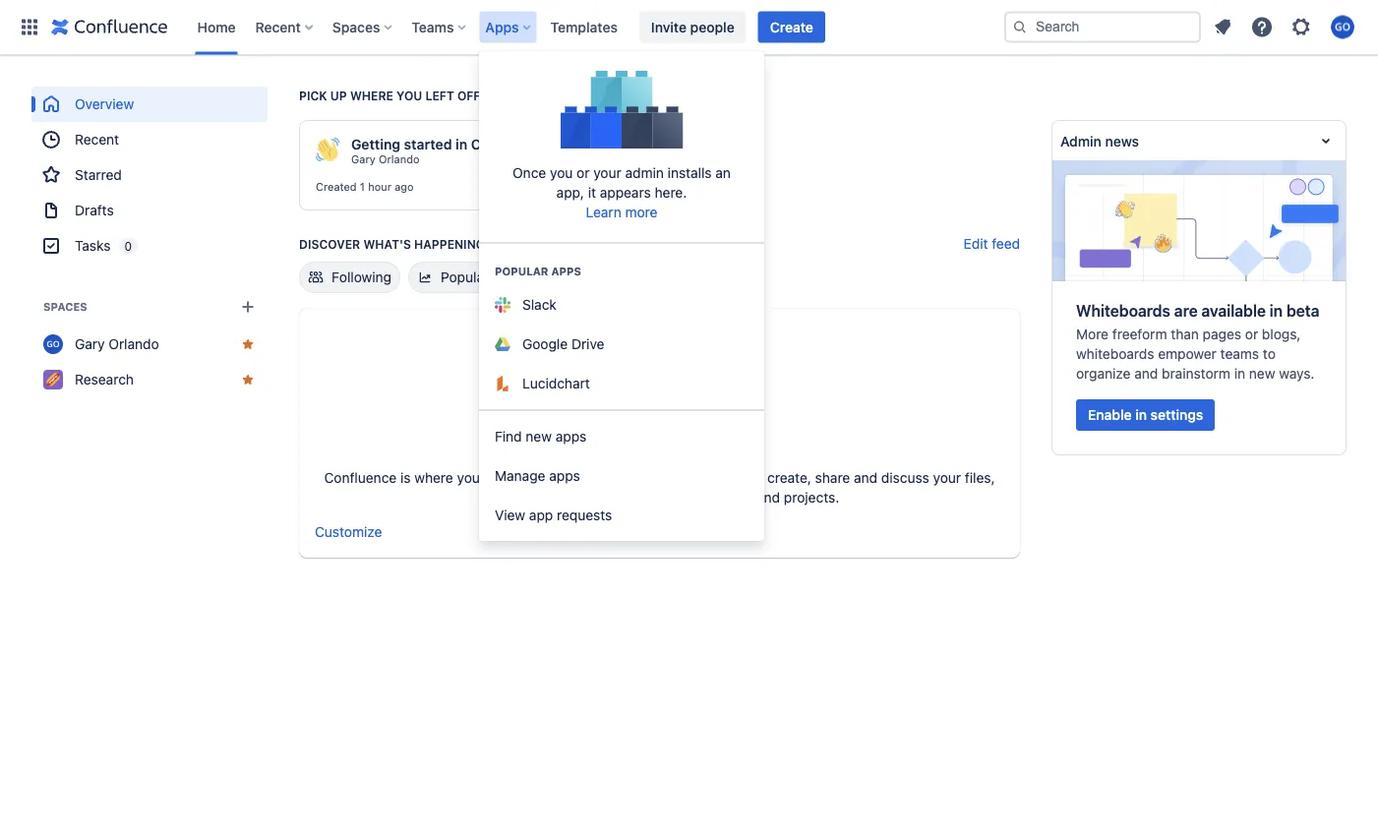 Task type: locate. For each thing, give the bounding box(es) containing it.
appswitcher icon image
[[18, 15, 41, 39]]

1 horizontal spatial or
[[1246, 326, 1259, 342]]

started
[[404, 136, 452, 153]]

group containing overview
[[31, 87, 268, 264]]

your left files,
[[933, 470, 961, 486]]

0 horizontal spatial gary
[[75, 336, 105, 352]]

blogs,
[[1262, 326, 1301, 342]]

pages
[[1203, 326, 1242, 342]]

where right is
[[415, 470, 453, 486]]

popular inside button
[[441, 269, 489, 285]]

unstar this space image
[[240, 337, 256, 352]]

0 vertical spatial or
[[577, 165, 590, 181]]

1 horizontal spatial gary orlando
[[351, 153, 420, 166]]

recent inside group
[[75, 131, 119, 148]]

1 horizontal spatial confluence
[[471, 136, 547, 153]]

you up app,
[[550, 165, 573, 181]]

or up the teams
[[1246, 326, 1259, 342]]

0 vertical spatial gary
[[351, 153, 376, 166]]

recent inside dropdown button
[[255, 19, 301, 35]]

spaces down tasks
[[43, 301, 87, 313]]

find new apps link
[[479, 417, 765, 457]]

and up specs,
[[606, 470, 630, 486]]

discover what's happening
[[299, 237, 485, 251]]

0 vertical spatial recent
[[255, 19, 301, 35]]

projects.
[[784, 490, 840, 506]]

group containing find new apps
[[479, 409, 765, 541]]

drafts
[[75, 202, 114, 218]]

0 horizontal spatial your
[[457, 470, 485, 486]]

enable
[[1088, 407, 1132, 423]]

confluence image
[[51, 15, 168, 39], [51, 15, 168, 39]]

whiteboards
[[1077, 302, 1171, 320]]

confluence down slack button
[[663, 327, 736, 343]]

an
[[716, 165, 731, 181]]

or inside the whiteboards are available in beta more freeform than pages or blogs, whiteboards empower teams to organize and brainstorm in new ways.
[[1246, 326, 1259, 342]]

teams button
[[406, 11, 474, 43]]

1 vertical spatial to
[[1263, 346, 1276, 362]]

and
[[1135, 366, 1158, 382], [606, 470, 630, 486], [854, 470, 878, 486], [757, 490, 780, 506]]

recent link
[[31, 122, 268, 157]]

1 vertical spatial or
[[1246, 326, 1259, 342]]

apps for manage apps
[[549, 468, 580, 484]]

you inside once you or your admin installs an app, it appears here. learn more
[[550, 165, 573, 181]]

shares
[[634, 470, 676, 486]]

empower
[[1159, 346, 1217, 362]]

overview link
[[31, 87, 268, 122]]

ways.
[[1280, 366, 1315, 382]]

gary down getting
[[351, 153, 376, 166]]

where for you
[[350, 89, 394, 102]]

0 vertical spatial you
[[397, 89, 422, 102]]

to down blogs,
[[1263, 346, 1276, 362]]

new
[[1250, 366, 1276, 382], [526, 429, 552, 445]]

discover
[[299, 237, 360, 251]]

0 vertical spatial confluence
[[471, 136, 547, 153]]

popular down happening
[[441, 269, 489, 285]]

what's
[[364, 237, 411, 251]]

or
[[577, 165, 590, 181], [1246, 326, 1259, 342]]

0 vertical spatial spaces
[[332, 19, 380, 35]]

0 horizontal spatial orlando
[[109, 336, 159, 352]]

enable in settings link
[[1077, 399, 1216, 431]]

1 horizontal spatial your
[[594, 165, 622, 181]]

create
[[770, 19, 814, 35]]

gary orlando link
[[351, 153, 420, 166], [31, 327, 268, 362]]

new right "find"
[[526, 429, 552, 445]]

0 vertical spatial where
[[350, 89, 394, 102]]

getting started in confluence
[[351, 136, 547, 153]]

1 horizontal spatial to
[[1263, 346, 1276, 362]]

and down whiteboards
[[1135, 366, 1158, 382]]

0 horizontal spatial gary orlando
[[75, 336, 159, 352]]

popular inside group
[[495, 265, 549, 278]]

1 horizontal spatial recent
[[255, 19, 301, 35]]

—
[[752, 470, 764, 486]]

1 vertical spatial recent
[[75, 131, 119, 148]]

gary orlando link up hour
[[351, 153, 420, 166]]

your up it
[[594, 165, 622, 181]]

confluence
[[471, 136, 547, 153], [663, 327, 736, 343], [324, 470, 397, 486]]

1 horizontal spatial where
[[415, 470, 453, 486]]

gary orlando
[[351, 153, 420, 166], [75, 336, 159, 352]]

where inside "confluence is where your team collaborates and shares knowledge — create, share and discuss your files, ideas, minutes, specs, mockups, diagrams, and projects."
[[415, 470, 453, 486]]

0 horizontal spatial or
[[577, 165, 590, 181]]

news
[[1106, 133, 1140, 149]]

confluence left is
[[324, 470, 397, 486]]

google drive link
[[479, 325, 765, 364]]

orlando
[[379, 153, 420, 166], [109, 336, 159, 352]]

than
[[1171, 326, 1199, 342]]

1 vertical spatial you
[[550, 165, 573, 181]]

:wave: image
[[316, 138, 340, 161], [316, 138, 340, 161]]

1 vertical spatial gary
[[75, 336, 105, 352]]

your inside once you or your admin installs an app, it appears here. learn more
[[594, 165, 622, 181]]

is
[[401, 470, 411, 486]]

admin
[[1061, 133, 1102, 149]]

diagrams,
[[690, 490, 753, 506]]

orlando down getting
[[379, 153, 420, 166]]

you left left
[[397, 89, 422, 102]]

where right up
[[350, 89, 394, 102]]

invite people
[[651, 19, 735, 35]]

to
[[646, 327, 659, 343], [1263, 346, 1276, 362]]

recent
[[255, 19, 301, 35], [75, 131, 119, 148]]

or up it
[[577, 165, 590, 181]]

gary orlando up research
[[75, 336, 159, 352]]

1 vertical spatial gary orlando
[[75, 336, 159, 352]]

apps for popular apps
[[551, 265, 582, 278]]

in down the teams
[[1235, 366, 1246, 382]]

admin news
[[1061, 133, 1140, 149]]

0 horizontal spatial popular
[[441, 269, 489, 285]]

0 vertical spatial gary orlando link
[[351, 153, 420, 166]]

0 horizontal spatial new
[[526, 429, 552, 445]]

1 vertical spatial where
[[415, 470, 453, 486]]

0 horizontal spatial where
[[350, 89, 394, 102]]

new down the teams
[[1250, 366, 1276, 382]]

settings
[[1151, 407, 1204, 423]]

app,
[[557, 184, 584, 201]]

announcements
[[539, 269, 642, 285]]

1 horizontal spatial popular
[[495, 265, 549, 278]]

orlando up "research" link
[[109, 336, 159, 352]]

apps
[[551, 265, 582, 278], [556, 429, 587, 445], [549, 468, 580, 484]]

or inside once you or your admin installs an app, it appears here. learn more
[[577, 165, 590, 181]]

freeform
[[1113, 326, 1168, 342]]

banner
[[0, 0, 1379, 55]]

confluence up once on the top
[[471, 136, 547, 153]]

are
[[1175, 302, 1198, 320]]

invite
[[651, 19, 687, 35]]

apps button
[[480, 11, 539, 43]]

Search field
[[1005, 11, 1202, 43]]

0 horizontal spatial confluence
[[324, 470, 397, 486]]

happening
[[414, 237, 485, 251]]

notification icon image
[[1211, 15, 1235, 39]]

files,
[[965, 470, 995, 486]]

spaces up up
[[332, 19, 380, 35]]

drafts link
[[31, 193, 268, 228]]

in
[[456, 136, 468, 153], [1270, 302, 1283, 320], [1235, 366, 1246, 382], [1136, 407, 1147, 423]]

to right 'welcome'
[[646, 327, 659, 343]]

popular up slack
[[495, 265, 549, 278]]

0 horizontal spatial spaces
[[43, 301, 87, 313]]

recent up starred
[[75, 131, 119, 148]]

it
[[588, 184, 596, 201]]

organize
[[1077, 366, 1131, 382]]

0 horizontal spatial recent
[[75, 131, 119, 148]]

hour
[[368, 181, 392, 193]]

create,
[[768, 470, 812, 486]]

1 vertical spatial new
[[526, 429, 552, 445]]

where for your
[[415, 470, 453, 486]]

1 vertical spatial confluence
[[663, 327, 736, 343]]

0 horizontal spatial you
[[397, 89, 422, 102]]

0 vertical spatial apps
[[551, 265, 582, 278]]

1 vertical spatial apps
[[556, 429, 587, 445]]

apps up the collaborates
[[556, 429, 587, 445]]

0 horizontal spatial to
[[646, 327, 659, 343]]

recent right home
[[255, 19, 301, 35]]

1 vertical spatial orlando
[[109, 336, 159, 352]]

your left team
[[457, 470, 485, 486]]

learn
[[586, 204, 622, 220]]

your
[[594, 165, 622, 181], [457, 470, 485, 486], [933, 470, 961, 486]]

1 horizontal spatial new
[[1250, 366, 1276, 382]]

1 horizontal spatial orlando
[[379, 153, 420, 166]]

people
[[690, 19, 735, 35]]

apps
[[486, 19, 519, 35]]

0 horizontal spatial gary orlando link
[[31, 327, 268, 362]]

research link
[[31, 362, 268, 398]]

slackforatlassianapp logo image
[[495, 297, 511, 313]]

apps up minutes,
[[549, 468, 580, 484]]

2 vertical spatial confluence
[[324, 470, 397, 486]]

and down —
[[757, 490, 780, 506]]

0 vertical spatial new
[[1250, 366, 1276, 382]]

2 vertical spatial apps
[[549, 468, 580, 484]]

teams
[[1221, 346, 1260, 362]]

create link
[[758, 11, 825, 43]]

gary orlando link up research
[[31, 327, 268, 362]]

gary up research
[[75, 336, 105, 352]]

team
[[489, 470, 521, 486]]

unstar this space image
[[240, 372, 256, 388]]

popular
[[495, 265, 549, 278], [441, 269, 489, 285]]

1 horizontal spatial spaces
[[332, 19, 380, 35]]

0 vertical spatial to
[[646, 327, 659, 343]]

templates link
[[545, 11, 624, 43]]

your for team
[[457, 470, 485, 486]]

gary orlando down getting
[[351, 153, 420, 166]]

your for admin
[[594, 165, 622, 181]]

customize link
[[315, 524, 382, 540]]

starred link
[[31, 157, 268, 193]]

research
[[75, 371, 134, 388]]

1 horizontal spatial you
[[550, 165, 573, 181]]

search image
[[1013, 19, 1028, 35]]

group
[[31, 87, 268, 264], [479, 242, 765, 409], [479, 409, 765, 541]]

enable in settings
[[1088, 407, 1204, 423]]

apps up slack
[[551, 265, 582, 278]]

admin news button
[[1053, 121, 1346, 160]]

beta
[[1287, 302, 1320, 320]]



Task type: describe. For each thing, give the bounding box(es) containing it.
manage apps
[[495, 468, 580, 484]]

welcome to confluence
[[584, 327, 736, 343]]

popular for popular
[[441, 269, 489, 285]]

appears
[[600, 184, 651, 201]]

spaces button
[[327, 11, 400, 43]]

left
[[426, 89, 454, 102]]

help icon image
[[1251, 15, 1274, 39]]

google drive
[[523, 336, 605, 352]]

spaces inside popup button
[[332, 19, 380, 35]]

2 horizontal spatial confluence
[[663, 327, 736, 343]]

slack
[[523, 297, 557, 313]]

more
[[1077, 326, 1109, 342]]

popular for popular apps
[[495, 265, 549, 278]]

more
[[625, 204, 658, 220]]

created 1 hour ago
[[316, 181, 414, 193]]

feed
[[992, 236, 1020, 252]]

manage
[[495, 468, 546, 484]]

off
[[458, 89, 481, 102]]

available
[[1202, 302, 1266, 320]]

tasks
[[75, 238, 111, 254]]

confluence inside "confluence is where your team collaborates and shares knowledge — create, share and discuss your files, ideas, minutes, specs, mockups, diagrams, and projects."
[[324, 470, 397, 486]]

popular apps
[[495, 265, 582, 278]]

slack button
[[479, 285, 765, 325]]

installs
[[668, 165, 712, 181]]

once you or your admin installs an app, it appears here. learn more
[[513, 165, 731, 220]]

view
[[495, 507, 526, 524]]

share
[[815, 470, 851, 486]]

templates
[[551, 19, 618, 35]]

confluence is where your team collaborates and shares knowledge — create, share and discuss your files, ideas, minutes, specs, mockups, diagrams, and projects.
[[324, 470, 995, 506]]

and inside the whiteboards are available in beta more freeform than pages or blogs, whiteboards empower teams to organize and brainstorm in new ways.
[[1135, 366, 1158, 382]]

manage apps link
[[479, 457, 765, 496]]

popular button
[[408, 262, 498, 293]]

0 vertical spatial gary orlando
[[351, 153, 420, 166]]

googledriveapp logo image
[[495, 338, 511, 351]]

1 horizontal spatial gary orlando link
[[351, 153, 420, 166]]

0 vertical spatial orlando
[[379, 153, 420, 166]]

new inside group
[[526, 429, 552, 445]]

edit feed
[[964, 236, 1020, 252]]

here.
[[655, 184, 687, 201]]

home link
[[191, 11, 242, 43]]

in up blogs,
[[1270, 302, 1283, 320]]

1 vertical spatial gary orlando link
[[31, 327, 268, 362]]

up
[[330, 89, 347, 102]]

view app requests link
[[479, 496, 765, 535]]

view app requests
[[495, 507, 612, 524]]

find new apps
[[495, 429, 587, 445]]

in right enable
[[1136, 407, 1147, 423]]

once
[[513, 165, 546, 181]]

and right share
[[854, 470, 878, 486]]

banner containing home
[[0, 0, 1379, 55]]

following button
[[299, 262, 401, 293]]

brainstorm
[[1162, 366, 1231, 382]]

created
[[316, 181, 357, 193]]

to inside the whiteboards are available in beta more freeform than pages or blogs, whiteboards empower teams to organize and brainstorm in new ways.
[[1263, 346, 1276, 362]]

getting
[[351, 136, 401, 153]]

edit
[[964, 236, 988, 252]]

google
[[523, 336, 568, 352]]

following
[[332, 269, 392, 285]]

lucidchartapp logo image
[[495, 376, 511, 392]]

collaborates
[[524, 470, 602, 486]]

group containing slack
[[479, 242, 765, 409]]

app
[[529, 507, 553, 524]]

ideas,
[[480, 490, 518, 506]]

in right started
[[456, 136, 468, 153]]

find
[[495, 429, 522, 445]]

whiteboards are available in beta more freeform than pages or blogs, whiteboards empower teams to organize and brainstorm in new ways.
[[1077, 302, 1320, 382]]

drive
[[572, 336, 605, 352]]

settings icon image
[[1290, 15, 1314, 39]]

minutes,
[[521, 490, 576, 506]]

home
[[197, 19, 236, 35]]

global element
[[12, 0, 1001, 55]]

0
[[124, 239, 132, 253]]

pick up where you left off
[[299, 89, 481, 102]]

mockups,
[[625, 490, 687, 506]]

ago
[[395, 181, 414, 193]]

pick
[[299, 89, 327, 102]]

new inside the whiteboards are available in beta more freeform than pages or blogs, whiteboards empower teams to organize and brainstorm in new ways.
[[1250, 366, 1276, 382]]

1 horizontal spatial gary
[[351, 153, 376, 166]]

create a space image
[[236, 295, 260, 319]]

announcements button
[[506, 262, 651, 293]]

discuss
[[882, 470, 930, 486]]

starred
[[75, 167, 122, 183]]

invite people button
[[640, 11, 747, 43]]

your profile and preferences image
[[1331, 15, 1355, 39]]

knowledge
[[679, 470, 748, 486]]

1 vertical spatial spaces
[[43, 301, 87, 313]]

2 horizontal spatial your
[[933, 470, 961, 486]]

recent button
[[250, 11, 321, 43]]

edit feed button
[[964, 234, 1020, 254]]

learn more link
[[586, 204, 658, 220]]

admin
[[625, 165, 664, 181]]

customize
[[315, 524, 382, 540]]



Task type: vqa. For each thing, say whether or not it's contained in the screenshot.
search field
no



